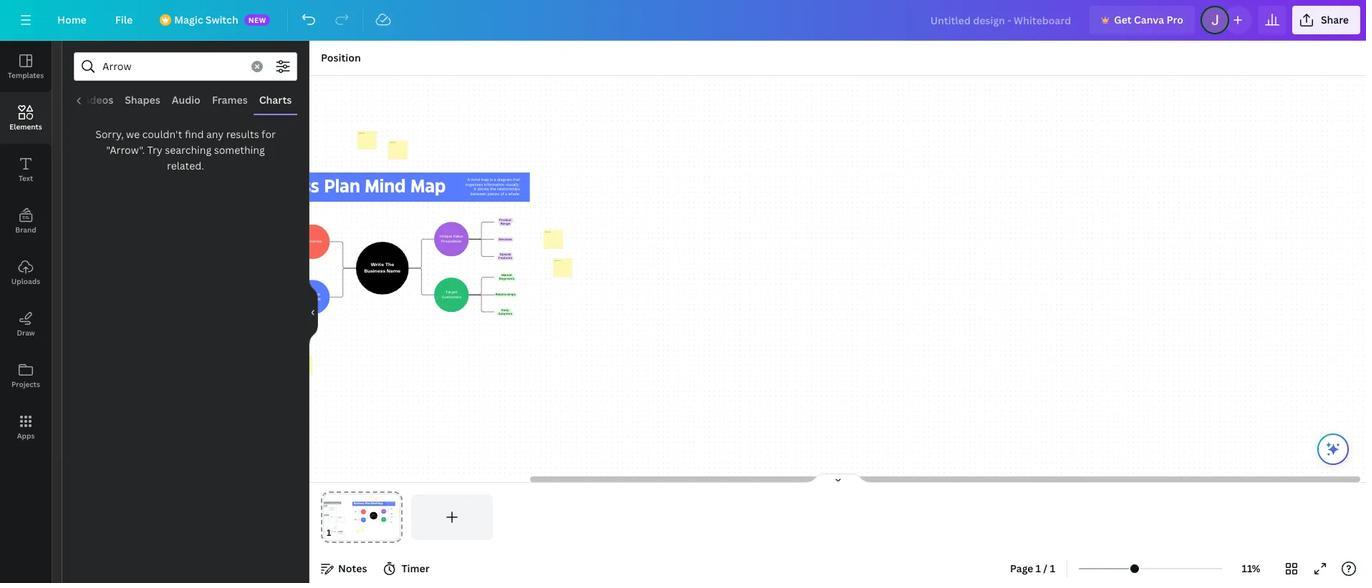 Task type: describe. For each thing, give the bounding box(es) containing it.
adopters
[[498, 313, 512, 316]]

whole.
[[508, 192, 520, 197]]

11% button
[[1228, 558, 1274, 581]]

/
[[1043, 562, 1048, 576]]

frames button
[[206, 87, 253, 114]]

a mind map is a diagram that organizes information visually. it shows the relationships between pieces of a whole.
[[465, 178, 520, 197]]

apps button
[[0, 402, 52, 453]]

canva assistant image
[[1324, 441, 1342, 458]]

sorry, we couldn't find any results for "arrow". try searching something related.
[[95, 128, 276, 173]]

get canva pro button
[[1090, 6, 1195, 34]]

photos
[[34, 93, 69, 107]]

position
[[321, 51, 361, 64]]

text button
[[0, 144, 52, 196]]

timer
[[401, 562, 429, 576]]

market
[[501, 274, 512, 277]]

results
[[226, 128, 259, 141]]

searching
[[165, 143, 211, 157]]

find
[[185, 128, 204, 141]]

timer button
[[379, 558, 435, 581]]

product
[[499, 219, 511, 222]]

charts button
[[253, 87, 297, 114]]

Page title text field
[[337, 527, 343, 541]]

market segments
[[499, 274, 514, 281]]

relationships
[[495, 294, 515, 297]]

share button
[[1292, 6, 1360, 34]]

features
[[498, 257, 512, 260]]

brand
[[15, 225, 36, 235]]

any
[[206, 128, 224, 141]]

relationships
[[497, 187, 520, 192]]

notes button
[[315, 558, 373, 581]]

file
[[115, 13, 133, 27]]

page 1 image
[[321, 495, 402, 541]]

couldn't
[[142, 128, 182, 141]]

special
[[499, 254, 510, 257]]

between
[[470, 192, 486, 197]]

special features
[[498, 254, 512, 260]]

the
[[490, 187, 496, 192]]

is
[[490, 178, 492, 182]]

that
[[513, 178, 520, 182]]

charts
[[259, 93, 292, 107]]

videos
[[80, 93, 113, 107]]

switch
[[205, 13, 238, 27]]

of
[[500, 192, 504, 197]]

page
[[1010, 562, 1033, 576]]

1 1 from the left
[[1036, 562, 1041, 576]]

text
[[19, 173, 33, 183]]

visually.
[[505, 182, 520, 187]]

apps
[[17, 431, 35, 441]]

uploads button
[[0, 247, 52, 299]]

segments
[[499, 278, 514, 281]]



Task type: vqa. For each thing, say whether or not it's contained in the screenshot.
the Black and Yellow Modern Two Side Book Cover image
no



Task type: locate. For each thing, give the bounding box(es) containing it.
uploads
[[11, 277, 40, 287]]

pro
[[1167, 13, 1183, 27]]

hide pages image
[[803, 473, 872, 485]]

early adopters
[[498, 309, 512, 316]]

elements
[[10, 122, 42, 132]]

side panel tab list
[[0, 41, 52, 453]]

"arrow".
[[106, 143, 145, 157]]

range
[[500, 223, 510, 226]]

1 left /
[[1036, 562, 1041, 576]]

related.
[[167, 159, 204, 173]]

audio
[[172, 93, 200, 107]]

Design title text field
[[919, 6, 1084, 34]]

1 right /
[[1050, 562, 1055, 576]]

photos button
[[29, 87, 75, 114]]

sorry,
[[95, 128, 124, 141]]

main menu bar
[[0, 0, 1366, 41]]

canva
[[1134, 13, 1164, 27]]

brand button
[[0, 196, 52, 247]]

frames
[[212, 93, 248, 107]]

draw button
[[0, 299, 52, 350]]

something
[[214, 143, 265, 157]]

1 horizontal spatial 1
[[1050, 562, 1055, 576]]

projects button
[[0, 350, 52, 402]]

pieces
[[487, 192, 499, 197]]

try
[[147, 143, 162, 157]]

home link
[[46, 6, 98, 34]]

share
[[1321, 13, 1349, 27]]

shapes
[[125, 93, 160, 107]]

shapes button
[[119, 87, 166, 114]]

audio button
[[166, 87, 206, 114]]

for
[[262, 128, 276, 141]]

a right is
[[494, 178, 496, 182]]

a right of
[[505, 192, 507, 197]]

0 vertical spatial a
[[494, 178, 496, 182]]

Search elements search field
[[102, 53, 243, 80]]

magic switch
[[174, 13, 238, 27]]

get
[[1114, 13, 1132, 27]]

notes
[[338, 562, 367, 576]]

templates button
[[0, 41, 52, 92]]

11%
[[1242, 562, 1260, 576]]

elements button
[[0, 92, 52, 144]]

1 vertical spatial a
[[505, 192, 507, 197]]

a
[[467, 178, 470, 182]]

we
[[126, 128, 140, 141]]

new
[[248, 15, 266, 25]]

home
[[57, 13, 87, 27]]

product range
[[499, 219, 511, 226]]

magic
[[174, 13, 203, 27]]

mind
[[471, 178, 480, 182]]

get canva pro
[[1114, 13, 1183, 27]]

2 1 from the left
[[1050, 562, 1055, 576]]

position button
[[315, 47, 367, 69]]

organizes
[[465, 182, 483, 187]]

shows
[[477, 187, 489, 192]]

map
[[481, 178, 488, 182]]

page 1 / 1
[[1010, 562, 1055, 576]]

1 horizontal spatial a
[[505, 192, 507, 197]]

1
[[1036, 562, 1041, 576], [1050, 562, 1055, 576]]

videos button
[[75, 87, 119, 114]]

information
[[484, 182, 504, 187]]

it
[[474, 187, 476, 192]]

a
[[494, 178, 496, 182], [505, 192, 507, 197]]

diagram
[[497, 178, 512, 182]]

early
[[501, 309, 509, 312]]

projects
[[11, 380, 40, 390]]

0 horizontal spatial 1
[[1036, 562, 1041, 576]]

services
[[498, 238, 511, 241]]

draw
[[17, 328, 35, 338]]

hide image
[[309, 278, 318, 347]]

file button
[[104, 6, 144, 34]]

templates
[[8, 70, 44, 80]]

0 horizontal spatial a
[[494, 178, 496, 182]]



